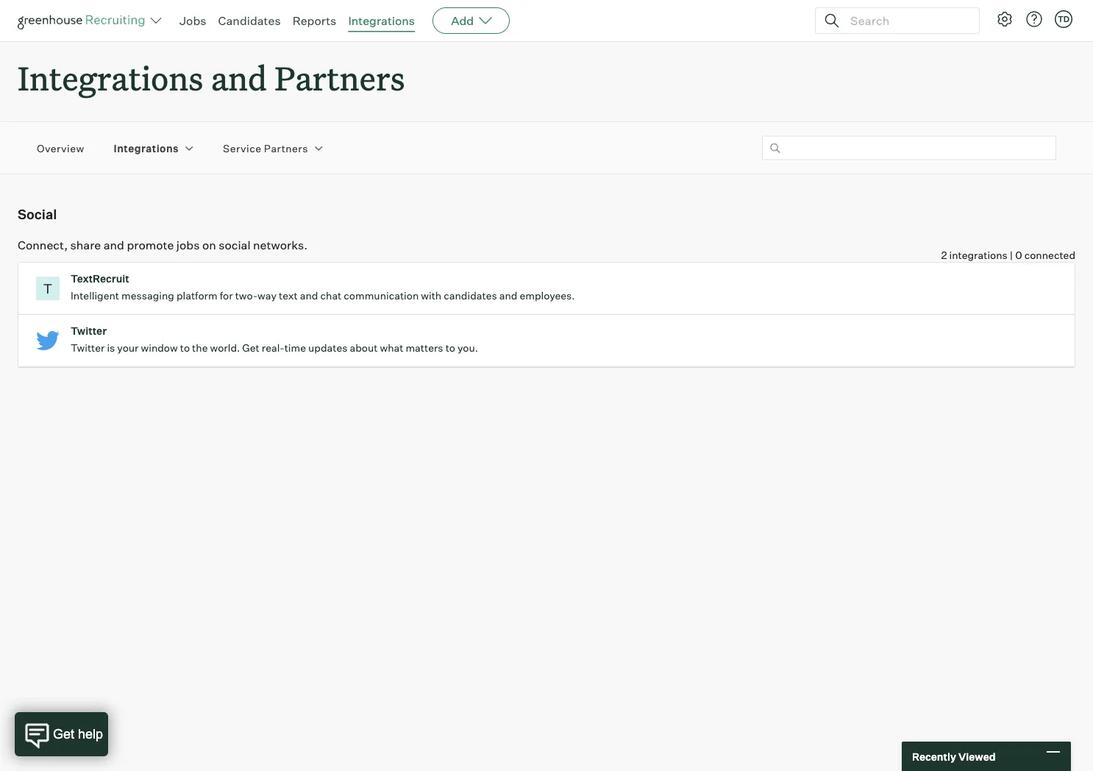 Task type: vqa. For each thing, say whether or not it's contained in the screenshot.
Designer (50) Collect Feedback In Application Review
no



Task type: describe. For each thing, give the bounding box(es) containing it.
matters
[[406, 342, 443, 354]]

and down candidates
[[211, 56, 267, 99]]

Search text field
[[847, 10, 966, 31]]

integrations for "integrations" link to the bottom
[[114, 142, 179, 154]]

text
[[279, 289, 298, 302]]

what
[[380, 342, 403, 354]]

overview link
[[37, 141, 84, 155]]

candidates
[[218, 13, 281, 28]]

add button
[[433, 7, 510, 34]]

integrations for topmost "integrations" link
[[348, 13, 415, 28]]

is
[[107, 342, 115, 354]]

add
[[451, 13, 474, 28]]

networks.
[[253, 237, 308, 252]]

platform
[[177, 289, 218, 302]]

1 vertical spatial integrations link
[[114, 141, 179, 155]]

chat
[[320, 289, 342, 302]]

0 vertical spatial partners
[[275, 56, 405, 99]]

t
[[43, 280, 52, 297]]

two-
[[235, 289, 257, 302]]

textrecruit intelligent messaging platform for two-way text and chat communication with candidates and employees.
[[71, 272, 575, 302]]

messaging
[[121, 289, 174, 302]]

world.
[[210, 342, 240, 354]]

get
[[242, 342, 260, 354]]

communication
[[344, 289, 419, 302]]

textrecruit
[[71, 272, 129, 285]]

social
[[18, 206, 57, 222]]

jobs
[[176, 237, 200, 252]]

td button
[[1055, 10, 1073, 28]]

promote
[[127, 237, 174, 252]]

share
[[70, 237, 101, 252]]

recently viewed
[[912, 750, 996, 763]]

2 integrations | 0 connected
[[941, 249, 1076, 262]]

2
[[941, 249, 947, 262]]

td
[[1058, 14, 1070, 24]]

time
[[284, 342, 306, 354]]

way
[[257, 289, 277, 302]]

configure image
[[996, 10, 1014, 28]]

service partners link
[[223, 141, 308, 155]]



Task type: locate. For each thing, give the bounding box(es) containing it.
to left you.
[[446, 342, 455, 354]]

|
[[1010, 249, 1013, 262]]

2 to from the left
[[446, 342, 455, 354]]

0 vertical spatial integrations
[[348, 13, 415, 28]]

real-
[[262, 342, 284, 354]]

overview
[[37, 142, 84, 154]]

1 vertical spatial partners
[[264, 142, 308, 154]]

integrations for integrations and partners
[[18, 56, 203, 99]]

jobs link
[[180, 13, 206, 28]]

0 horizontal spatial integrations link
[[114, 141, 179, 155]]

your
[[117, 342, 139, 354]]

integrations
[[949, 249, 1008, 262]]

partners down reports link
[[275, 56, 405, 99]]

candidates link
[[218, 13, 281, 28]]

the
[[192, 342, 208, 354]]

and right the text
[[300, 289, 318, 302]]

and right candidates
[[499, 289, 517, 302]]

with
[[421, 289, 442, 302]]

and
[[211, 56, 267, 99], [104, 237, 124, 252], [300, 289, 318, 302], [499, 289, 517, 302]]

partners right service
[[264, 142, 308, 154]]

to left the
[[180, 342, 190, 354]]

None text field
[[762, 136, 1056, 160]]

for
[[220, 289, 233, 302]]

window
[[141, 342, 178, 354]]

1 horizontal spatial to
[[446, 342, 455, 354]]

you.
[[458, 342, 478, 354]]

1 vertical spatial twitter
[[71, 342, 105, 354]]

1 twitter from the top
[[71, 325, 107, 337]]

service
[[223, 142, 261, 154]]

candidates
[[444, 289, 497, 302]]

2 twitter from the top
[[71, 342, 105, 354]]

service partners
[[223, 142, 308, 154]]

integrations and partners
[[18, 56, 405, 99]]

and right the share
[[104, 237, 124, 252]]

twitter left 'is'
[[71, 342, 105, 354]]

0 vertical spatial twitter
[[71, 325, 107, 337]]

greenhouse recruiting image
[[18, 12, 150, 29]]

reports
[[293, 13, 336, 28]]

twitter down the intelligent
[[71, 325, 107, 337]]

1 vertical spatial integrations
[[18, 56, 203, 99]]

0 horizontal spatial to
[[180, 342, 190, 354]]

updates
[[308, 342, 348, 354]]

td button
[[1052, 7, 1076, 31]]

viewed
[[959, 750, 996, 763]]

connect,
[[18, 237, 68, 252]]

on
[[202, 237, 216, 252]]

integrations link
[[348, 13, 415, 28], [114, 141, 179, 155]]

connect, share and promote jobs on social networks.
[[18, 237, 308, 252]]

twitter twitter is your window to the world. get real-time updates about what matters to you.
[[71, 325, 478, 354]]

twitter
[[71, 325, 107, 337], [71, 342, 105, 354]]

reports link
[[293, 13, 336, 28]]

1 to from the left
[[180, 342, 190, 354]]

1 horizontal spatial integrations link
[[348, 13, 415, 28]]

integrations
[[348, 13, 415, 28], [18, 56, 203, 99], [114, 142, 179, 154]]

employees.
[[520, 289, 575, 302]]

partners
[[275, 56, 405, 99], [264, 142, 308, 154]]

intelligent
[[71, 289, 119, 302]]

social
[[219, 237, 251, 252]]

jobs
[[180, 13, 206, 28]]

2 vertical spatial integrations
[[114, 142, 179, 154]]

0
[[1015, 249, 1022, 262]]

recently
[[912, 750, 956, 763]]

about
[[350, 342, 378, 354]]

0 vertical spatial integrations link
[[348, 13, 415, 28]]

connected
[[1025, 249, 1076, 262]]

to
[[180, 342, 190, 354], [446, 342, 455, 354]]



